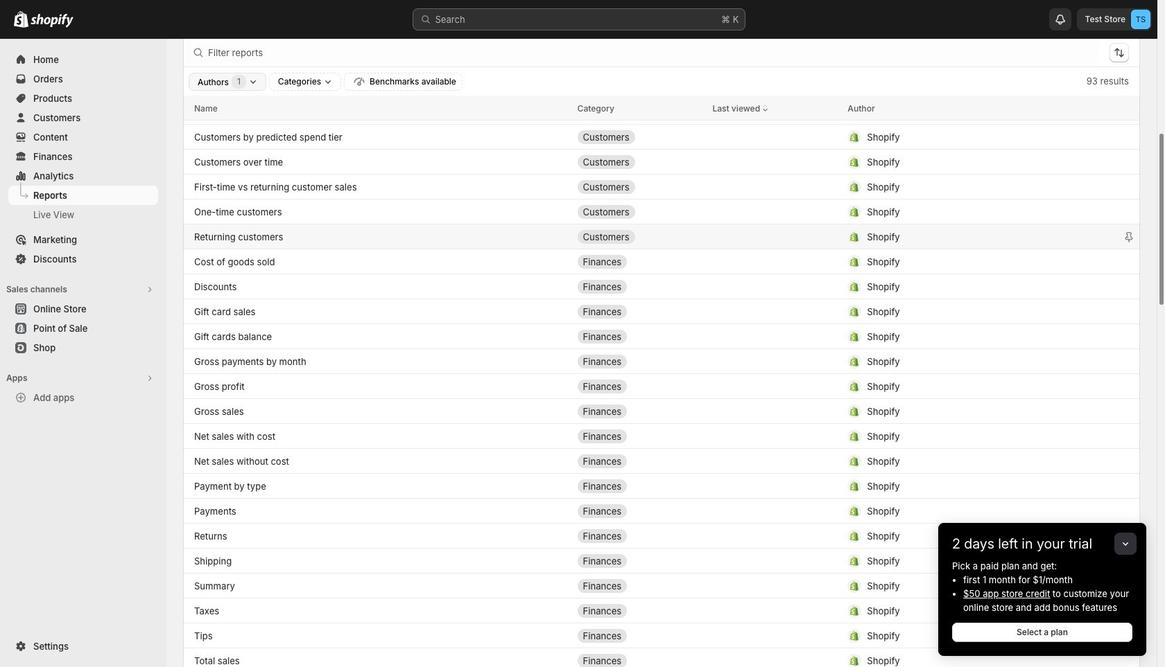 Task type: locate. For each thing, give the bounding box(es) containing it.
test store image
[[1131, 10, 1151, 29]]

cell
[[194, 1, 566, 23], [577, 1, 701, 23], [713, 1, 837, 23], [848, 1, 1096, 23], [577, 26, 701, 48], [713, 26, 837, 48], [848, 26, 1096, 48], [577, 51, 701, 73], [713, 51, 837, 73], [848, 51, 1096, 73], [577, 76, 701, 98], [713, 76, 837, 98], [848, 76, 1096, 98], [577, 101, 701, 123], [713, 101, 837, 123], [848, 101, 1096, 123], [577, 126, 701, 148], [713, 126, 837, 148], [848, 126, 1096, 148], [577, 151, 701, 173], [848, 151, 1096, 173], [577, 176, 701, 198], [713, 176, 837, 198], [848, 176, 1096, 198], [577, 201, 701, 223], [848, 201, 1096, 223], [577, 226, 701, 248], [713, 226, 837, 248], [848, 226, 1096, 248], [577, 251, 701, 273], [848, 251, 1096, 273], [577, 276, 701, 298], [713, 276, 837, 298], [848, 276, 1096, 298], [577, 301, 701, 323], [848, 301, 1096, 323], [577, 326, 701, 348], [713, 326, 837, 348], [848, 326, 1096, 348], [577, 351, 701, 373], [848, 351, 1096, 373], [577, 376, 701, 398], [713, 376, 837, 398], [848, 376, 1096, 398], [577, 401, 701, 423], [848, 401, 1096, 423], [577, 426, 701, 448], [713, 426, 837, 448], [848, 426, 1096, 448], [577, 450, 701, 473], [848, 450, 1096, 473], [577, 475, 701, 498], [713, 475, 837, 498], [848, 475, 1096, 498], [577, 500, 701, 523], [848, 500, 1096, 523], [577, 525, 701, 548], [713, 525, 837, 548], [848, 525, 1096, 548], [577, 550, 701, 573], [848, 550, 1096, 573], [577, 575, 701, 598], [713, 575, 837, 598], [848, 575, 1096, 598], [577, 600, 701, 622], [848, 600, 1096, 622], [577, 625, 701, 647], [713, 625, 837, 647], [848, 625, 1096, 647], [577, 650, 701, 668], [848, 650, 1096, 668]]

shopify image
[[14, 11, 28, 28], [31, 14, 74, 28]]

1 row from the top
[[183, 0, 1140, 24]]

row
[[183, 0, 1140, 24], [183, 24, 1140, 49], [183, 49, 1140, 74], [183, 74, 1140, 99], [183, 96, 1140, 121], [183, 99, 1140, 124], [183, 124, 1140, 149], [183, 149, 1140, 174], [183, 174, 1140, 199], [183, 199, 1140, 224], [183, 224, 1140, 249], [183, 249, 1140, 274], [183, 274, 1140, 299], [183, 299, 1140, 324], [183, 324, 1140, 349], [183, 349, 1140, 374], [183, 374, 1140, 399], [183, 399, 1140, 424], [183, 424, 1140, 449], [183, 449, 1140, 474], [183, 474, 1140, 499], [183, 499, 1140, 524], [183, 524, 1140, 549], [183, 549, 1140, 574], [183, 574, 1140, 599], [183, 599, 1140, 624], [183, 624, 1140, 648], [183, 648, 1140, 668]]

27 row from the top
[[183, 624, 1140, 648]]

17 row from the top
[[183, 374, 1140, 399]]

13 row from the top
[[183, 274, 1140, 299]]

21 row from the top
[[183, 474, 1140, 499]]

24 row from the top
[[183, 549, 1140, 574]]

5 row from the top
[[183, 96, 1140, 121]]

23 row from the top
[[183, 524, 1140, 549]]

20 row from the top
[[183, 449, 1140, 474]]

12 row from the top
[[183, 249, 1140, 274]]

14 row from the top
[[183, 299, 1140, 324]]

2 row from the top
[[183, 24, 1140, 49]]

9 row from the top
[[183, 174, 1140, 199]]

7 row from the top
[[183, 124, 1140, 149]]



Task type: vqa. For each thing, say whether or not it's contained in the screenshot.
'My Store' icon
no



Task type: describe. For each thing, give the bounding box(es) containing it.
1 horizontal spatial shopify image
[[31, 14, 74, 28]]

Filter reports text field
[[208, 42, 1099, 64]]

4 row from the top
[[183, 74, 1140, 99]]

0 horizontal spatial shopify image
[[14, 11, 28, 28]]

26 row from the top
[[183, 599, 1140, 624]]

11 row from the top
[[183, 224, 1140, 249]]

10 row from the top
[[183, 199, 1140, 224]]

3 row from the top
[[183, 49, 1140, 74]]

8 row from the top
[[183, 149, 1140, 174]]

16 row from the top
[[183, 349, 1140, 374]]

22 row from the top
[[183, 499, 1140, 524]]

18 row from the top
[[183, 399, 1140, 424]]

6 row from the top
[[183, 99, 1140, 124]]

19 row from the top
[[183, 424, 1140, 449]]

25 row from the top
[[183, 574, 1140, 599]]

15 row from the top
[[183, 324, 1140, 349]]

28 row from the top
[[183, 648, 1140, 668]]



